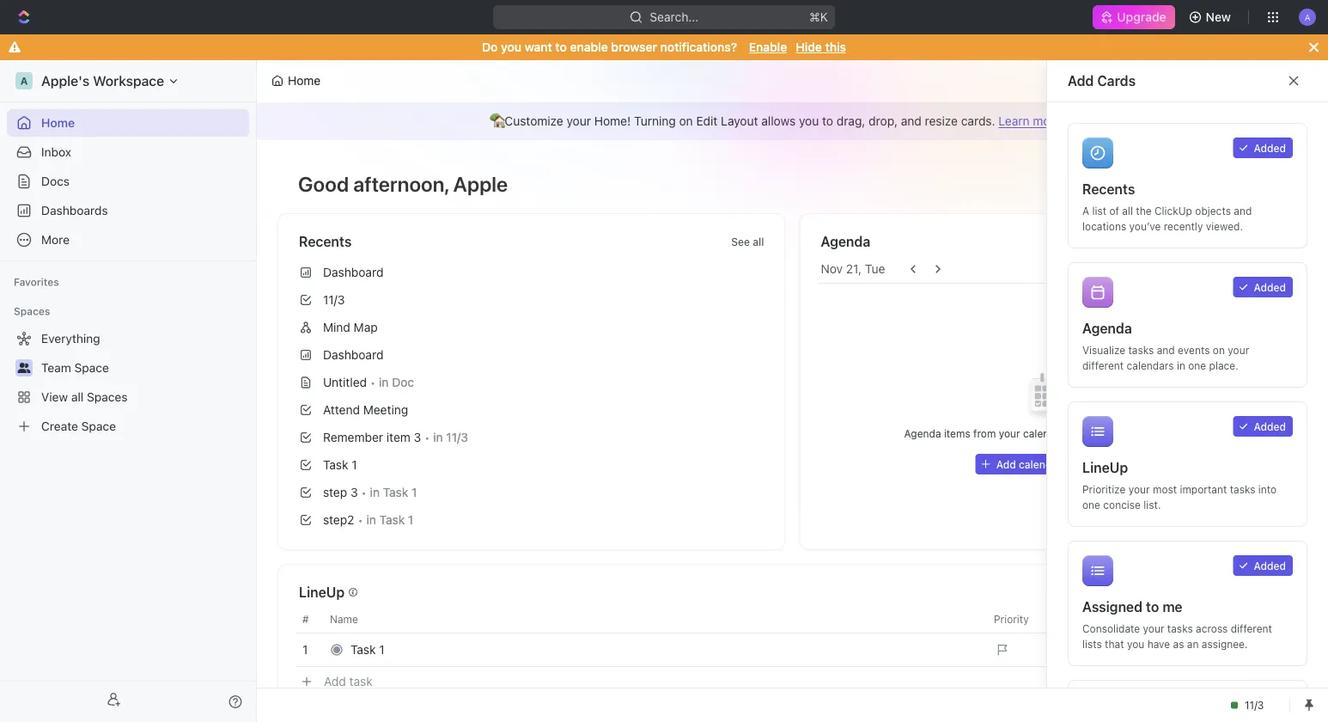 Task type: locate. For each thing, give the bounding box(es) containing it.
1 vertical spatial calendars
[[1024, 427, 1071, 439]]

afternoon,
[[354, 172, 449, 196]]

1 horizontal spatial lineup
[[1083, 459, 1129, 476]]

2 added button from the top
[[1234, 277, 1294, 297]]

assigned to me image
[[1083, 555, 1114, 586]]

1 horizontal spatial 3
[[414, 430, 421, 444]]

step2 • in ‎task 1
[[323, 513, 414, 527]]

add for add cards
[[1068, 73, 1095, 89]]

manage
[[1230, 73, 1275, 88]]

home inside sidebar 'navigation'
[[41, 116, 75, 130]]

attend meeting
[[323, 403, 408, 417]]

• right untitled
[[371, 376, 376, 389]]

tasks up as
[[1168, 622, 1194, 634]]

alert containing 🏡 customize your home! turning on edit layout allows you to drag, drop, and resize cards.
[[257, 102, 1329, 140]]

notifications?
[[661, 40, 738, 54]]

important
[[1181, 483, 1228, 495]]

tasks inside agenda visualize tasks and events on your different calendars in one place.
[[1129, 344, 1155, 356]]

0 horizontal spatial one
[[1083, 499, 1101, 511]]

most
[[1153, 483, 1178, 495]]

learn more link
[[999, 114, 1062, 128]]

list.
[[1144, 499, 1162, 511]]

0 vertical spatial you
[[501, 40, 522, 54]]

0 horizontal spatial a
[[20, 75, 28, 87]]

0 horizontal spatial spaces
[[14, 305, 50, 317]]

2 dashboard link from the top
[[292, 341, 771, 369]]

3 right item
[[414, 430, 421, 444]]

attend meeting link
[[292, 396, 771, 424]]

to
[[556, 40, 567, 54], [823, 114, 834, 128], [1147, 599, 1160, 615]]

into
[[1259, 483, 1277, 495]]

3
[[414, 430, 421, 444], [351, 485, 358, 499]]

edit left layout:
[[1109, 73, 1131, 88]]

cards right manage at the right top of the page
[[1278, 73, 1312, 88]]

3 added from the top
[[1254, 420, 1287, 432]]

0 vertical spatial dashboard link
[[292, 259, 771, 286]]

added button down manage cards button
[[1234, 138, 1294, 158]]

0 vertical spatial all
[[1123, 205, 1134, 217]]

add
[[1068, 73, 1095, 89], [997, 458, 1017, 470]]

home
[[288, 73, 321, 88], [41, 116, 75, 130]]

2 dashboard from the top
[[323, 348, 384, 362]]

a left the apple's
[[20, 75, 28, 87]]

1 vertical spatial a
[[20, 75, 28, 87]]

1 vertical spatial tasks
[[1231, 483, 1256, 495]]

on right turning on the top of the page
[[680, 114, 693, 128]]

1 vertical spatial recents
[[299, 233, 352, 250]]

everything link
[[7, 325, 246, 352]]

0 horizontal spatial on
[[680, 114, 693, 128]]

tasks inside assigned to me consolidate your tasks across different lists that you have as an assignee.
[[1168, 622, 1194, 634]]

you right that
[[1128, 638, 1145, 650]]

1 vertical spatial one
[[1083, 499, 1101, 511]]

1 added button from the top
[[1234, 138, 1294, 158]]

the
[[1137, 205, 1152, 217]]

added button up into
[[1234, 416, 1294, 437]]

view all spaces link
[[7, 383, 246, 411]]

0 vertical spatial add
[[1068, 73, 1095, 89]]

allows
[[762, 114, 796, 128]]

different up assignee.
[[1232, 622, 1273, 634]]

0 horizontal spatial agenda
[[821, 233, 871, 250]]

0 vertical spatial one
[[1189, 359, 1207, 371]]

a inside recents a list of all the clickup objects and locations you've recently viewed.
[[1083, 205, 1090, 217]]

search...
[[650, 10, 699, 24]]

0 horizontal spatial lineup
[[299, 584, 345, 600]]

and left events
[[1158, 344, 1176, 356]]

11/3 right item
[[446, 430, 468, 444]]

1 vertical spatial you
[[799, 114, 819, 128]]

• right item
[[425, 431, 430, 444]]

0 horizontal spatial recents
[[299, 233, 352, 250]]

your inside lineup prioritize your most important tasks into one concise list.
[[1129, 483, 1151, 495]]

everything
[[41, 331, 100, 346]]

different for me
[[1232, 622, 1273, 634]]

0 vertical spatial edit
[[1109, 73, 1131, 88]]

good
[[298, 172, 349, 196]]

0 vertical spatial tasks
[[1129, 344, 1155, 356]]

added down manage cards button
[[1254, 142, 1287, 154]]

2 horizontal spatial you
[[1128, 638, 1145, 650]]

agenda for agenda visualize tasks and events on your different calendars in one place.
[[1083, 320, 1133, 337]]

your right from
[[999, 427, 1021, 439]]

different
[[1083, 359, 1125, 371], [1232, 622, 1273, 634]]

one down prioritize
[[1083, 499, 1101, 511]]

consolidate
[[1083, 622, 1141, 634]]

more button
[[7, 226, 249, 254]]

0 vertical spatial a
[[1305, 12, 1311, 22]]

1
[[352, 458, 357, 472], [412, 485, 417, 499], [408, 513, 414, 527], [303, 643, 308, 657], [379, 643, 385, 657]]

• up step2 • in ‎task 1 at the bottom of the page
[[362, 486, 367, 499]]

agenda items from your calendars will show here.
[[905, 427, 1148, 439]]

a up 'manage cards'
[[1305, 12, 1311, 22]]

recents inside recents a list of all the clickup objects and locations you've recently viewed.
[[1083, 181, 1136, 197]]

cards
[[1098, 73, 1136, 89], [1278, 73, 1312, 88]]

2 vertical spatial you
[[1128, 638, 1145, 650]]

1 horizontal spatial all
[[753, 236, 765, 248]]

apple
[[453, 172, 508, 196]]

different inside agenda visualize tasks and events on your different calendars in one place.
[[1083, 359, 1125, 371]]

1 vertical spatial agenda
[[1083, 320, 1133, 337]]

1 horizontal spatial calendars
[[1127, 359, 1175, 371]]

2 vertical spatial all
[[71, 390, 84, 404]]

on inside agenda visualize tasks and events on your different calendars in one place.
[[1214, 344, 1226, 356]]

0 vertical spatial calendars
[[1127, 359, 1175, 371]]

resize
[[925, 114, 958, 128]]

0 vertical spatial 3
[[414, 430, 421, 444]]

concise
[[1104, 499, 1141, 511]]

team space
[[41, 361, 109, 375]]

0 vertical spatial lineup
[[1083, 459, 1129, 476]]

0 vertical spatial and
[[901, 114, 922, 128]]

1 horizontal spatial on
[[1214, 344, 1226, 356]]

added down today
[[1254, 281, 1287, 293]]

calendars up the calendar
[[1024, 427, 1071, 439]]

0 vertical spatial dashboard
[[323, 265, 384, 279]]

0 vertical spatial different
[[1083, 359, 1125, 371]]

in down events
[[1178, 359, 1186, 371]]

space for team space
[[74, 361, 109, 375]]

1 added from the top
[[1254, 142, 1287, 154]]

1 horizontal spatial 11/3
[[446, 430, 468, 444]]

2 vertical spatial to
[[1147, 599, 1160, 615]]

0 horizontal spatial 11/3
[[323, 293, 345, 307]]

integrations
[[1065, 458, 1125, 470]]

to left me
[[1147, 599, 1160, 615]]

calendars up here.
[[1127, 359, 1175, 371]]

you right allows
[[799, 114, 819, 128]]

🏡 customize your home! turning on edit layout allows you to drag, drop, and resize cards. learn more
[[490, 114, 1062, 128]]

2 horizontal spatial tasks
[[1231, 483, 1256, 495]]

lineup for lineup
[[299, 584, 345, 600]]

new button
[[1182, 3, 1242, 31]]

0 vertical spatial ‎task 1
[[323, 458, 357, 472]]

mind
[[323, 320, 351, 334]]

doc
[[392, 375, 414, 389]]

a inside 'navigation'
[[20, 75, 28, 87]]

all inside 'tree'
[[71, 390, 84, 404]]

1 horizontal spatial edit
[[1109, 73, 1131, 88]]

spaces up the create space link
[[87, 390, 128, 404]]

added button for agenda
[[1234, 277, 1294, 297]]

a left list
[[1083, 205, 1090, 217]]

lineup up #
[[299, 584, 345, 600]]

apple's workspace, , element
[[15, 72, 33, 89]]

home!
[[595, 114, 631, 128]]

‎task 1 link
[[292, 451, 771, 479]]

0 horizontal spatial edit
[[697, 114, 718, 128]]

1 vertical spatial all
[[753, 236, 765, 248]]

cards.
[[962, 114, 996, 128]]

0 horizontal spatial and
[[901, 114, 922, 128]]

add inside button
[[997, 458, 1017, 470]]

and inside recents a list of all the clickup objects and locations you've recently viewed.
[[1235, 205, 1253, 217]]

1 horizontal spatial tasks
[[1168, 622, 1194, 634]]

and right drop,
[[901, 114, 922, 128]]

objects
[[1196, 205, 1232, 217]]

0 horizontal spatial calendars
[[1024, 427, 1071, 439]]

docs link
[[7, 168, 249, 195]]

clickup
[[1155, 205, 1193, 217]]

space down view all spaces
[[81, 419, 116, 433]]

prioritize
[[1083, 483, 1126, 495]]

docs
[[41, 174, 70, 188]]

add for add calendar integrations
[[997, 458, 1017, 470]]

1 horizontal spatial spaces
[[87, 390, 128, 404]]

item
[[387, 430, 411, 444]]

your inside agenda visualize tasks and events on your different calendars in one place.
[[1229, 344, 1250, 356]]

to left the drag,
[[823, 114, 834, 128]]

0 horizontal spatial tasks
[[1129, 344, 1155, 356]]

cards inside button
[[1278, 73, 1312, 88]]

agenda image
[[1083, 277, 1114, 308]]

spaces inside view all spaces link
[[87, 390, 128, 404]]

cards for manage cards
[[1278, 73, 1312, 88]]

edit left layout
[[697, 114, 718, 128]]

0 horizontal spatial add
[[997, 458, 1017, 470]]

2 horizontal spatial to
[[1147, 599, 1160, 615]]

‎task 1 up step
[[323, 458, 357, 472]]

1 horizontal spatial to
[[823, 114, 834, 128]]

view
[[41, 390, 68, 404]]

1 vertical spatial on
[[1214, 344, 1226, 356]]

apple's workspace
[[41, 73, 164, 89]]

11/3
[[323, 293, 345, 307], [446, 430, 468, 444]]

1 vertical spatial add
[[997, 458, 1017, 470]]

1 vertical spatial dashboard
[[323, 348, 384, 362]]

dashboard down mind map
[[323, 348, 384, 362]]

add left edit layout:
[[1068, 73, 1095, 89]]

added button down today
[[1234, 277, 1294, 297]]

recents image
[[1083, 138, 1114, 168]]

added button
[[1234, 138, 1294, 158], [1234, 277, 1294, 297], [1234, 416, 1294, 437], [1234, 555, 1294, 576]]

dashboard link down 11/3 link
[[292, 341, 771, 369]]

1 vertical spatial and
[[1235, 205, 1253, 217]]

added button down into
[[1234, 555, 1294, 576]]

in inside agenda visualize tasks and events on your different calendars in one place.
[[1178, 359, 1186, 371]]

0 vertical spatial agenda
[[821, 233, 871, 250]]

‎task up step2 • in ‎task 1 at the bottom of the page
[[383, 485, 409, 499]]

added up into
[[1254, 420, 1287, 432]]

added down into
[[1254, 560, 1287, 572]]

1 horizontal spatial one
[[1189, 359, 1207, 371]]

3 right step
[[351, 485, 358, 499]]

2 horizontal spatial a
[[1305, 12, 1311, 22]]

1 horizontal spatial you
[[799, 114, 819, 128]]

‎task 1 down name
[[351, 643, 385, 657]]

0 vertical spatial recents
[[1083, 181, 1136, 197]]

you inside alert
[[799, 114, 819, 128]]

a inside dropdown button
[[1305, 12, 1311, 22]]

lineup up prioritize
[[1083, 459, 1129, 476]]

create
[[41, 419, 78, 433]]

all for see all
[[753, 236, 765, 248]]

0 horizontal spatial all
[[71, 390, 84, 404]]

agenda for agenda items from your calendars will show here.
[[905, 427, 942, 439]]

recents for recents
[[299, 233, 352, 250]]

dashboard link up the mind map link
[[292, 259, 771, 286]]

one
[[1189, 359, 1207, 371], [1083, 499, 1101, 511]]

cards down upgrade link
[[1098, 73, 1136, 89]]

0 horizontal spatial home
[[41, 116, 75, 130]]

1 vertical spatial home
[[41, 116, 75, 130]]

1 horizontal spatial home
[[288, 73, 321, 88]]

0 vertical spatial spaces
[[14, 305, 50, 317]]

1 vertical spatial dashboard link
[[292, 341, 771, 369]]

3 added button from the top
[[1234, 416, 1294, 437]]

1 horizontal spatial different
[[1232, 622, 1273, 634]]

upgrade
[[1118, 10, 1167, 24]]

1 vertical spatial different
[[1232, 622, 1273, 634]]

0 vertical spatial space
[[74, 361, 109, 375]]

across
[[1197, 622, 1229, 634]]

1 vertical spatial 11/3
[[446, 430, 468, 444]]

view all spaces
[[41, 390, 128, 404]]

in left doc
[[379, 375, 389, 389]]

• right step2
[[358, 514, 363, 526]]

1 horizontal spatial recents
[[1083, 181, 1136, 197]]

layout
[[721, 114, 759, 128]]

agenda inside agenda visualize tasks and events on your different calendars in one place.
[[1083, 320, 1133, 337]]

different inside assigned to me consolidate your tasks across different lists that you have as an assignee.
[[1232, 622, 1273, 634]]

‎task inside ‎task 1 link
[[323, 458, 349, 472]]

that
[[1106, 638, 1125, 650]]

0 horizontal spatial different
[[1083, 359, 1125, 371]]

do
[[482, 40, 498, 54]]

all right see
[[753, 236, 765, 248]]

1 vertical spatial lineup
[[299, 584, 345, 600]]

2 horizontal spatial all
[[1123, 205, 1134, 217]]

this
[[826, 40, 847, 54]]

add calendar integrations button
[[976, 454, 1132, 474]]

tasks left into
[[1231, 483, 1256, 495]]

your left home!
[[567, 114, 591, 128]]

space inside 'link'
[[74, 361, 109, 375]]

see
[[732, 236, 750, 248]]

4 added from the top
[[1254, 560, 1287, 572]]

0 vertical spatial on
[[680, 114, 693, 128]]

to right want
[[556, 40, 567, 54]]

‎task down step 3 • in ‎task 1
[[380, 513, 405, 527]]

recents down good
[[299, 233, 352, 250]]

you right do
[[501, 40, 522, 54]]

your up list.
[[1129, 483, 1151, 495]]

inbox link
[[7, 138, 249, 166]]

⌘k
[[810, 10, 829, 24]]

tasks right 'visualize'
[[1129, 344, 1155, 356]]

all right view
[[71, 390, 84, 404]]

customize
[[505, 114, 564, 128]]

lineup inside lineup prioritize your most important tasks into one concise list.
[[1083, 459, 1129, 476]]

spaces down favorites button
[[14, 305, 50, 317]]

1 vertical spatial spaces
[[87, 390, 128, 404]]

dashboard up mind map
[[323, 265, 384, 279]]

and
[[901, 114, 922, 128], [1235, 205, 1253, 217], [1158, 344, 1176, 356]]

recents for recents a list of all the clickup objects and locations you've recently viewed.
[[1083, 181, 1136, 197]]

‎task up step
[[323, 458, 349, 472]]

and up viewed. at the top right of page
[[1235, 205, 1253, 217]]

2 vertical spatial agenda
[[905, 427, 942, 439]]

want
[[525, 40, 553, 54]]

1 horizontal spatial add
[[1068, 73, 1095, 89]]

date
[[1154, 613, 1176, 625]]

recents up of
[[1083, 181, 1136, 197]]

1 horizontal spatial and
[[1158, 344, 1176, 356]]

•
[[371, 376, 376, 389], [425, 431, 430, 444], [362, 486, 367, 499], [358, 514, 363, 526]]

lineup
[[1083, 459, 1129, 476], [299, 584, 345, 600]]

1 horizontal spatial cards
[[1278, 73, 1312, 88]]

favorites button
[[7, 272, 66, 292]]

today button
[[1226, 259, 1270, 279]]

1 vertical spatial 3
[[351, 485, 358, 499]]

2 added from the top
[[1254, 281, 1287, 293]]

one down events
[[1189, 359, 1207, 371]]

2 horizontal spatial agenda
[[1083, 320, 1133, 337]]

2 horizontal spatial and
[[1235, 205, 1253, 217]]

dashboard link
[[292, 259, 771, 286], [292, 341, 771, 369]]

1 horizontal spatial a
[[1083, 205, 1090, 217]]

added for lineup
[[1254, 420, 1287, 432]]

2 vertical spatial a
[[1083, 205, 1090, 217]]

a
[[1305, 12, 1311, 22], [20, 75, 28, 87], [1083, 205, 1090, 217]]

different down 'visualize'
[[1083, 359, 1125, 371]]

space up view all spaces
[[74, 361, 109, 375]]

on up "place."
[[1214, 344, 1226, 356]]

tasks inside lineup prioritize your most important tasks into one concise list.
[[1231, 483, 1256, 495]]

2 vertical spatial and
[[1158, 344, 1176, 356]]

tree containing everything
[[7, 325, 249, 440]]

your up "place."
[[1229, 344, 1250, 356]]

1 horizontal spatial agenda
[[905, 427, 942, 439]]

edit
[[1109, 73, 1131, 88], [697, 114, 718, 128]]

list
[[1093, 205, 1107, 217]]

alert
[[257, 102, 1329, 140]]

added for recents
[[1254, 142, 1287, 154]]

0 vertical spatial home
[[288, 73, 321, 88]]

2 vertical spatial tasks
[[1168, 622, 1194, 634]]

0 horizontal spatial cards
[[1098, 73, 1136, 89]]

tree
[[7, 325, 249, 440]]

1 vertical spatial space
[[81, 419, 116, 433]]

all for view all spaces
[[71, 390, 84, 404]]

you inside assigned to me consolidate your tasks across different lists that you have as an assignee.
[[1128, 638, 1145, 650]]

4 added button from the top
[[1234, 555, 1294, 576]]

add left the calendar
[[997, 458, 1017, 470]]

all right of
[[1123, 205, 1134, 217]]

your up have
[[1144, 622, 1165, 634]]

0 horizontal spatial to
[[556, 40, 567, 54]]

all inside button
[[753, 236, 765, 248]]

11/3 up "mind" on the left of page
[[323, 293, 345, 307]]



Task type: vqa. For each thing, say whether or not it's contained in the screenshot.
by at the top right of the page
no



Task type: describe. For each thing, give the bounding box(es) containing it.
recently
[[1164, 220, 1204, 232]]

a button
[[1295, 3, 1322, 31]]

tasks for assigned to me
[[1168, 622, 1194, 634]]

due
[[1132, 613, 1151, 625]]

do you want to enable browser notifications? enable hide this
[[482, 40, 847, 54]]

• inside untitled • in doc
[[371, 376, 376, 389]]

more
[[1034, 114, 1062, 128]]

• inside remember item 3 • in 11/3
[[425, 431, 430, 444]]

0 vertical spatial to
[[556, 40, 567, 54]]

enable
[[749, 40, 788, 54]]

items
[[945, 427, 971, 439]]

lineup image
[[1083, 416, 1114, 447]]

untitled • in doc
[[323, 375, 414, 389]]

1 vertical spatial edit
[[697, 114, 718, 128]]

drag,
[[837, 114, 866, 128]]

create space link
[[7, 413, 246, 440]]

inbox
[[41, 145, 71, 159]]

team space link
[[41, 354, 246, 382]]

step 3 • in ‎task 1
[[323, 485, 417, 499]]

in down step 3 • in ‎task 1
[[367, 513, 376, 527]]

added button for assigned to me
[[1234, 555, 1294, 576]]

in right item
[[433, 430, 443, 444]]

mind map link
[[292, 314, 771, 341]]

sidebar navigation
[[0, 60, 260, 722]]

events
[[1179, 344, 1211, 356]]

good afternoon, apple
[[298, 172, 508, 196]]

0 horizontal spatial you
[[501, 40, 522, 54]]

tasks for lineup
[[1231, 483, 1256, 495]]

to inside assigned to me consolidate your tasks across different lists that you have as an assignee.
[[1147, 599, 1160, 615]]

your inside assigned to me consolidate your tasks across different lists that you have as an assignee.
[[1144, 622, 1165, 634]]

dashboards
[[41, 203, 108, 217]]

calendars inside agenda visualize tasks and events on your different calendars in one place.
[[1127, 359, 1175, 371]]

all inside recents a list of all the clickup objects and locations you've recently viewed.
[[1123, 205, 1134, 217]]

browser
[[612, 40, 658, 54]]

1 dashboard from the top
[[323, 265, 384, 279]]

new
[[1206, 10, 1232, 24]]

in up step2 • in ‎task 1 at the bottom of the page
[[370, 485, 380, 499]]

• inside step 3 • in ‎task 1
[[362, 486, 367, 499]]

visualize
[[1083, 344, 1126, 356]]

1 vertical spatial to
[[823, 114, 834, 128]]

• inside step2 • in ‎task 1
[[358, 514, 363, 526]]

add cards
[[1068, 73, 1136, 89]]

lineup for lineup prioritize your most important tasks into one concise list.
[[1083, 459, 1129, 476]]

team
[[41, 361, 71, 375]]

remember item 3 • in 11/3
[[323, 430, 468, 444]]

will
[[1074, 427, 1090, 439]]

locations
[[1083, 220, 1127, 232]]

agenda visualize tasks and events on your different calendars in one place.
[[1083, 320, 1250, 371]]

step
[[323, 485, 347, 499]]

1 dashboard link from the top
[[292, 259, 771, 286]]

as
[[1174, 638, 1185, 650]]

manage cards
[[1230, 73, 1312, 88]]

and inside alert
[[901, 114, 922, 128]]

favorites
[[14, 276, 59, 288]]

edit layout:
[[1109, 73, 1175, 88]]

lists
[[1083, 638, 1103, 650]]

recents a list of all the clickup objects and locations you've recently viewed.
[[1083, 181, 1253, 232]]

priority
[[995, 613, 1029, 625]]

place.
[[1210, 359, 1239, 371]]

mind map
[[323, 320, 378, 334]]

added for assigned to me
[[1254, 560, 1287, 572]]

today
[[1233, 263, 1263, 275]]

from
[[974, 427, 997, 439]]

added button for lineup
[[1234, 416, 1294, 437]]

#
[[303, 613, 309, 625]]

enable
[[570, 40, 608, 54]]

me
[[1163, 599, 1183, 615]]

manage cards button
[[1219, 67, 1322, 95]]

apple's
[[41, 73, 90, 89]]

have
[[1148, 638, 1171, 650]]

calendar
[[1019, 458, 1063, 470]]

assigned to me consolidate your tasks across different lists that you have as an assignee.
[[1083, 599, 1273, 650]]

map
[[354, 320, 378, 334]]

agenda for agenda
[[821, 233, 871, 250]]

show
[[1093, 427, 1118, 439]]

name
[[330, 613, 358, 625]]

on for agenda
[[1214, 344, 1226, 356]]

more
[[41, 233, 70, 247]]

you've
[[1130, 220, 1162, 232]]

1 vertical spatial ‎task 1
[[351, 643, 385, 657]]

create space
[[41, 419, 116, 433]]

meeting
[[363, 403, 408, 417]]

assignee.
[[1202, 638, 1249, 650]]

tree inside sidebar 'navigation'
[[7, 325, 249, 440]]

one inside agenda visualize tasks and events on your different calendars in one place.
[[1189, 359, 1207, 371]]

and inside agenda visualize tasks and events on your different calendars in one place.
[[1158, 344, 1176, 356]]

cards for add cards
[[1098, 73, 1136, 89]]

layout:
[[1134, 73, 1175, 88]]

added for agenda
[[1254, 281, 1287, 293]]

different for tasks
[[1083, 359, 1125, 371]]

user group image
[[18, 363, 31, 373]]

assigned
[[1083, 599, 1143, 615]]

viewed.
[[1207, 220, 1244, 232]]

0 vertical spatial 11/3
[[323, 293, 345, 307]]

drop,
[[869, 114, 898, 128]]

see all
[[732, 236, 765, 248]]

space for create space
[[81, 419, 116, 433]]

on for 🏡
[[680, 114, 693, 128]]

see all button
[[725, 231, 771, 252]]

remember
[[323, 430, 383, 444]]

‎task down name
[[351, 643, 376, 657]]

due date
[[1132, 613, 1176, 625]]

one inside lineup prioritize your most important tasks into one concise list.
[[1083, 499, 1101, 511]]

of
[[1110, 205, 1120, 217]]

here.
[[1121, 427, 1146, 439]]

lineup prioritize your most important tasks into one concise list.
[[1083, 459, 1277, 511]]

0 horizontal spatial 3
[[351, 485, 358, 499]]

attend
[[323, 403, 360, 417]]

added button for recents
[[1234, 138, 1294, 158]]

upgrade link
[[1094, 5, 1176, 29]]

step2
[[323, 513, 355, 527]]



